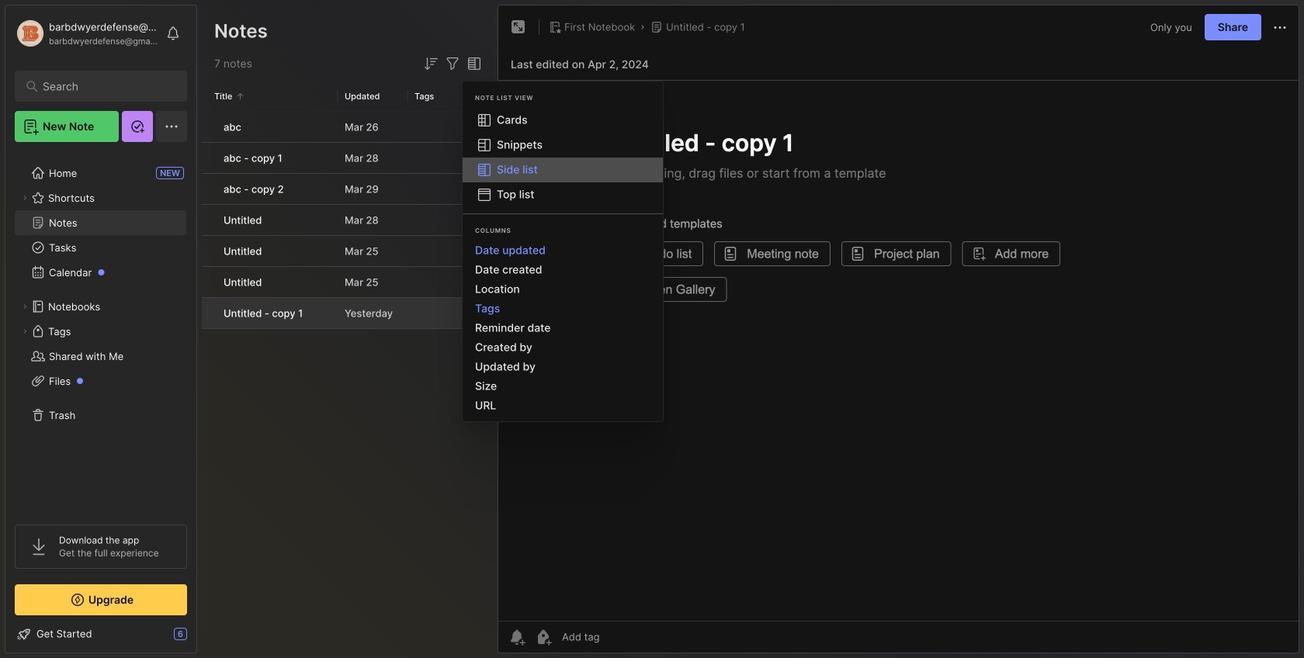 Task type: describe. For each thing, give the bounding box(es) containing it.
Add tag field
[[561, 630, 677, 644]]

add filters image
[[443, 54, 462, 73]]

6 cell from the top
[[202, 267, 214, 297]]

3 cell from the top
[[202, 174, 214, 204]]

Note Editor text field
[[498, 80, 1299, 621]]

7 cell from the top
[[202, 298, 214, 328]]

Sort options field
[[422, 54, 440, 73]]

none search field inside main element
[[43, 77, 167, 95]]

Search text field
[[43, 79, 167, 94]]

add tag image
[[534, 628, 553, 647]]

1 dropdown list menu from the top
[[463, 108, 663, 207]]

4 cell from the top
[[202, 205, 214, 235]]

expand note image
[[509, 18, 528, 36]]

View options field
[[462, 54, 484, 73]]

Add filters field
[[443, 54, 462, 73]]

click to collapse image
[[196, 630, 208, 648]]



Task type: locate. For each thing, give the bounding box(es) containing it.
note window element
[[498, 5, 1300, 658]]

tree inside main element
[[5, 151, 196, 511]]

0 vertical spatial dropdown list menu
[[463, 108, 663, 207]]

5 cell from the top
[[202, 236, 214, 266]]

expand tags image
[[20, 327, 30, 336]]

row group
[[202, 112, 493, 330]]

Account field
[[15, 18, 158, 49]]

cell
[[202, 112, 214, 142], [202, 143, 214, 173], [202, 174, 214, 204], [202, 205, 214, 235], [202, 236, 214, 266], [202, 267, 214, 297], [202, 298, 214, 328]]

None search field
[[43, 77, 167, 95]]

2 cell from the top
[[202, 143, 214, 173]]

dropdown list menu
[[463, 108, 663, 207], [463, 241, 663, 415]]

1 cell from the top
[[202, 112, 214, 142]]

More actions field
[[1271, 17, 1289, 37]]

Help and Learning task checklist field
[[5, 622, 196, 647]]

tree
[[5, 151, 196, 511]]

main element
[[0, 0, 202, 658]]

2 dropdown list menu from the top
[[463, 241, 663, 415]]

1 vertical spatial dropdown list menu
[[463, 241, 663, 415]]

expand notebooks image
[[20, 302, 30, 311]]

add a reminder image
[[508, 628, 526, 647]]

menu item
[[463, 158, 663, 182]]

more actions image
[[1271, 18, 1289, 37]]



Task type: vqa. For each thing, say whether or not it's contained in the screenshot.
CLICK TO COLLAPSE icon
yes



